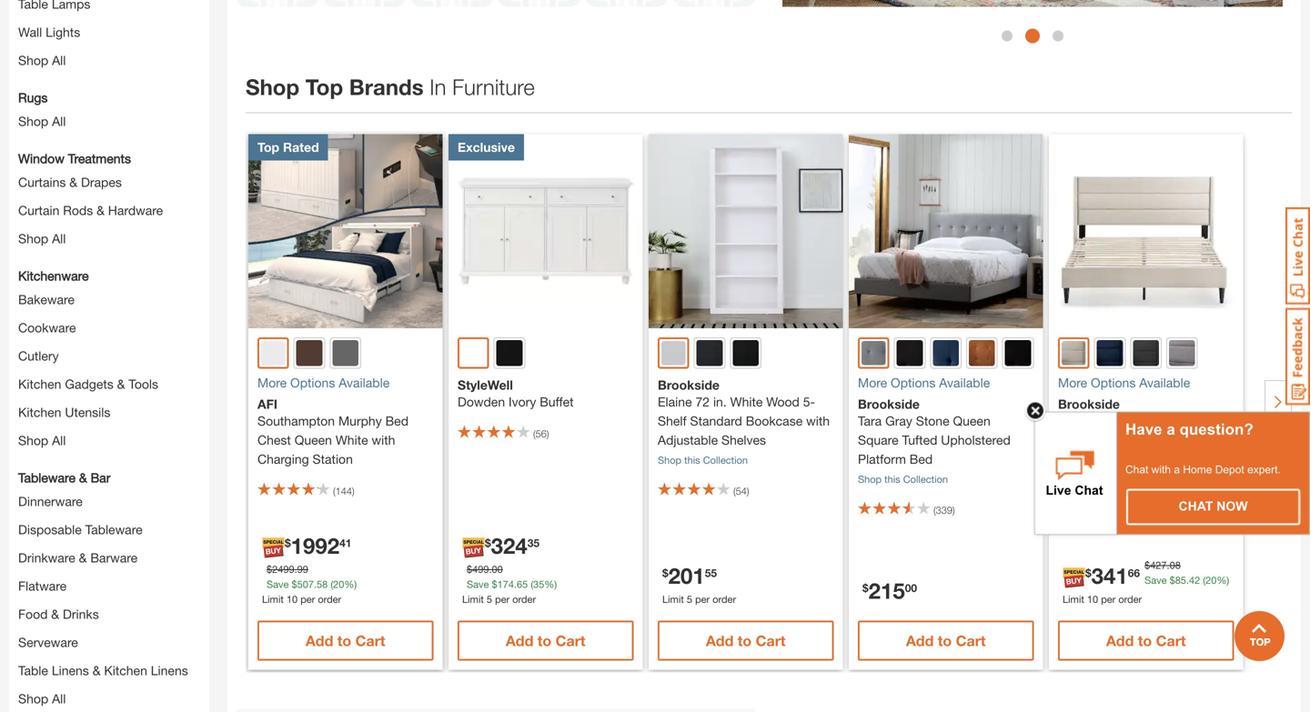 Task type: vqa. For each thing, say whether or not it's contained in the screenshot.
the walnut image
yes



Task type: describe. For each thing, give the bounding box(es) containing it.
wall
[[18, 24, 42, 39]]

24
[[1136, 486, 1148, 497]]

$ 499 . 00 save $ 174 . 65 ( 35 %) limit 5 per order
[[462, 564, 557, 606]]

to for 427
[[1138, 632, 1152, 650]]

queen inside afi southampton murphy bed chest queen white with charging station
[[295, 433, 332, 448]]

2 available from the left
[[939, 375, 990, 390]]

shop this collection link for limit
[[658, 455, 748, 466]]

427
[[1151, 560, 1167, 572]]

1992
[[291, 533, 340, 559]]

$ 341 66
[[1086, 563, 1140, 589]]

3 add to cart button from the left
[[658, 621, 834, 661]]

live chat image
[[1286, 208, 1311, 305]]

174
[[497, 579, 514, 591]]

black image
[[733, 340, 759, 366]]

chat now link
[[1128, 490, 1300, 524]]

flatware
[[18, 579, 67, 594]]

( down brookside tara gray stone queen square tufted upholstered platform bed shop this collection
[[934, 505, 936, 516]]

treatments
[[68, 151, 131, 166]]

kitchen utensils
[[18, 405, 110, 420]]

) down shelves
[[747, 486, 750, 497]]

add to cart for 215
[[906, 632, 986, 650]]

00 inside $ 215 00
[[905, 582, 917, 595]]

faux rust image
[[969, 340, 995, 366]]

( 24 )
[[1134, 486, 1150, 497]]

20 for 1992
[[333, 579, 344, 591]]

& left bar on the bottom of the page
[[79, 470, 87, 485]]

virtual backgrounds image
[[237, 709, 755, 713]]

2 shop all from the top
[[18, 231, 66, 246]]

kitchenware
[[18, 268, 89, 283]]

55
[[705, 567, 717, 580]]

85
[[1176, 575, 1187, 587]]

341
[[1092, 563, 1128, 589]]

bar
[[91, 470, 110, 485]]

charcoal black image
[[497, 340, 523, 366]]

shop up top rated on the top
[[246, 74, 300, 100]]

navy image
[[933, 340, 959, 366]]

more options available for southampton
[[258, 375, 390, 390]]

1 vertical spatial a
[[1174, 463, 1180, 476]]

navy image
[[1097, 340, 1123, 366]]

3 add from the left
[[706, 632, 734, 650]]

grey image
[[333, 340, 359, 366]]

now
[[1217, 499, 1248, 514]]

( 339 )
[[934, 505, 955, 516]]

( inside $ 2499 . 99 save $ 507 . 58 ( 20 %) limit 10 per order
[[331, 579, 333, 591]]

add to cart button for 215
[[858, 621, 1034, 661]]

barware
[[90, 551, 138, 566]]

add to cart button for 499
[[458, 621, 634, 661]]

elaine
[[658, 394, 692, 410]]

table linens & kitchen linens link
[[18, 663, 188, 678]]

gadgets
[[65, 377, 114, 392]]

flatware link
[[18, 579, 67, 594]]

$ 324 35
[[485, 533, 540, 559]]

window
[[18, 151, 64, 166]]

wood
[[767, 394, 800, 410]]

( inside $ 427 . 08 save $ 85 . 42 ( 20 %) limit 10 per order
[[1203, 575, 1206, 587]]

drinkware
[[18, 551, 75, 566]]

add to cart button for 427
[[1058, 621, 1235, 661]]

disposable tableware link
[[18, 522, 143, 537]]

$ for 2499
[[267, 564, 272, 576]]

more options available link for amelia upholstered
[[1058, 374, 1235, 393]]

per for 341
[[1101, 594, 1116, 606]]

add for 499
[[506, 632, 534, 650]]

shop down table
[[18, 692, 48, 707]]

curtain
[[18, 203, 60, 218]]

limit for 1992
[[262, 594, 284, 606]]

201
[[669, 563, 705, 589]]

20 for 341
[[1206, 575, 1217, 587]]

hardware
[[108, 203, 163, 218]]

3 shop all link from the top
[[18, 231, 66, 246]]

adjustable
[[658, 433, 718, 448]]

cutlery
[[18, 348, 59, 363]]

42
[[1190, 575, 1201, 587]]

brands
[[349, 74, 424, 100]]

& down window treatments
[[69, 175, 77, 190]]

1 horizontal spatial top
[[306, 74, 343, 100]]

5-
[[803, 394, 815, 410]]

white inside brookside elaine 72 in. white wood 5- shelf standard bookcase with adjustable shelves shop this collection
[[730, 394, 763, 410]]

kitchen for kitchen gadgets & tools
[[18, 377, 61, 392]]

rated
[[283, 140, 319, 155]]

bookcase
[[746, 414, 803, 429]]

stone
[[916, 414, 950, 429]]

dinnerware
[[18, 494, 83, 509]]

feedback link image
[[1286, 308, 1311, 406]]

1 linens from the left
[[52, 663, 89, 678]]

food & drinks
[[18, 607, 99, 622]]

brookside for 215
[[858, 397, 920, 412]]

brookside elaine 72 in. white wood 5- shelf standard bookcase with adjustable shelves shop this collection
[[658, 378, 830, 466]]

( inside the $ 499 . 00 save $ 174 . 65 ( 35 %) limit 5 per order
[[531, 579, 534, 591]]

shop down the kitchen utensils
[[18, 433, 48, 448]]

add to cart for 2499
[[306, 632, 385, 650]]

08
[[1170, 560, 1181, 572]]

35 inside $ 324 35
[[528, 537, 540, 550]]

1 charcoal image from the left
[[897, 340, 923, 366]]

add for 215
[[906, 632, 934, 650]]

& left tools
[[117, 377, 125, 392]]

white image
[[662, 341, 686, 365]]

3 per from the left
[[695, 594, 710, 606]]

( 144 )
[[333, 486, 355, 497]]

food & drinks link
[[18, 607, 99, 622]]

2499
[[272, 564, 295, 576]]

1 take the style quiz image from the left
[[237, 0, 755, 7]]

window treatments
[[18, 151, 131, 166]]

bakeware
[[18, 292, 75, 307]]

$ 201 55
[[663, 563, 717, 589]]

3 shop all from the top
[[18, 433, 66, 448]]

curtain rods & hardware
[[18, 203, 163, 218]]

with inside brookside amelia upholstered cream king bed with horizontal channels
[[1114, 433, 1138, 448]]

dark gray image
[[697, 340, 723, 366]]

5 inside the $ 499 . 00 save $ 174 . 65 ( 35 %) limit 5 per order
[[487, 594, 492, 606]]

utensils
[[65, 405, 110, 420]]

( down chat
[[1134, 486, 1136, 497]]

cart for 427
[[1156, 632, 1186, 650]]

shop top brands in furniture
[[246, 74, 535, 100]]

tara
[[858, 414, 882, 429]]

10 for 1992
[[287, 594, 298, 606]]

( 54 )
[[734, 486, 750, 497]]

kitchen gadgets & tools
[[18, 377, 158, 392]]

add for 2499
[[306, 632, 333, 650]]

with right chat
[[1152, 463, 1171, 476]]

drinks
[[63, 607, 99, 622]]

tableware & bar
[[18, 470, 110, 485]]

66
[[1128, 567, 1140, 580]]

) for stylewell dowden ivory buffet
[[547, 428, 549, 440]]

bed inside brookside amelia upholstered cream king bed with horizontal channels
[[1088, 433, 1111, 448]]

bed inside brookside tara gray stone queen square tufted upholstered platform bed shop this collection
[[910, 452, 933, 467]]

per for 1992
[[301, 594, 315, 606]]

square
[[858, 433, 899, 448]]

tara gray stone queen square tufted upholstered platform bed image
[[849, 134, 1043, 328]]

expert.
[[1248, 463, 1281, 476]]

upholstered
[[941, 433, 1011, 448]]

black image
[[1005, 340, 1032, 366]]

brookside inside brookside amelia upholstered cream king bed with horizontal channels
[[1058, 397, 1120, 412]]

brookside for limit
[[658, 378, 720, 393]]

cart for 2499
[[356, 632, 385, 650]]

tableware & bar link
[[18, 469, 110, 487]]

shop inside brookside tara gray stone queen square tufted upholstered platform bed shop this collection
[[858, 474, 882, 486]]

curtains & drapes link
[[18, 175, 122, 190]]

stylewell dowden ivory buffet
[[458, 378, 574, 410]]

platform
[[858, 452, 906, 467]]

channels
[[1058, 452, 1112, 467]]

2 vertical spatial kitchen
[[104, 663, 147, 678]]

this inside brookside elaine 72 in. white wood 5- shelf standard bookcase with adjustable shelves shop this collection
[[685, 455, 701, 466]]

limit 5 per order
[[663, 594, 736, 606]]

add to cart for 499
[[506, 632, 586, 650]]

depot
[[1216, 463, 1245, 476]]

ivory image
[[461, 341, 486, 365]]

curtain rods & hardware link
[[18, 203, 163, 218]]

drapes
[[81, 175, 122, 190]]

shop inside rugs shop all
[[18, 114, 48, 129]]

72
[[696, 394, 710, 410]]

$ for 201
[[663, 567, 669, 580]]

( down ivory
[[533, 428, 536, 440]]

dinnerware link
[[18, 494, 83, 509]]

$ for 341
[[1086, 567, 1092, 580]]

this inside brookside tara gray stone queen square tufted upholstered platform bed shop this collection
[[885, 474, 901, 486]]

$ for 324
[[485, 537, 491, 550]]

chat
[[1179, 499, 1214, 514]]

limit for 341
[[1063, 594, 1085, 606]]

& right food
[[51, 607, 59, 622]]

bed inside afi southampton murphy bed chest queen white with charging station
[[386, 414, 409, 429]]

& down disposable tableware
[[79, 551, 87, 566]]

horizontal
[[1142, 433, 1199, 448]]

stone image
[[862, 341, 886, 365]]

$ 2499 . 99 save $ 507 . 58 ( 20 %) limit 10 per order
[[262, 564, 357, 606]]

56
[[536, 428, 547, 440]]

walnut image
[[296, 340, 323, 366]]

all inside rugs shop all
[[52, 114, 66, 129]]

more for brookside
[[1058, 375, 1088, 390]]

dowden ivory buffet image
[[449, 134, 643, 328]]

home
[[1184, 463, 1213, 476]]

disposable tableware
[[18, 522, 143, 537]]

save for 1992
[[267, 579, 289, 591]]

$ for 427
[[1145, 560, 1151, 572]]



Task type: locate. For each thing, give the bounding box(es) containing it.
furniture
[[452, 74, 535, 100]]

1 limit from the left
[[262, 594, 284, 606]]

$ inside '$ 1992 41'
[[285, 537, 291, 550]]

%) for 1992
[[344, 579, 357, 591]]

00 inside the $ 499 . 00 save $ 174 . 65 ( 35 %) limit 5 per order
[[492, 564, 503, 576]]

1 vertical spatial tableware
[[85, 522, 143, 537]]

1 vertical spatial 00
[[905, 582, 917, 595]]

limit
[[262, 594, 284, 606], [462, 594, 484, 606], [663, 594, 684, 606], [1063, 594, 1085, 606]]

( right 42
[[1203, 575, 1206, 587]]

5 add from the left
[[1107, 632, 1134, 650]]

5 cart from the left
[[1156, 632, 1186, 650]]

1 horizontal spatial shop this collection link
[[858, 474, 948, 486]]

$ inside $ 341 66
[[1086, 567, 1092, 580]]

curtains & drapes
[[18, 175, 122, 190]]

1 vertical spatial collection
[[904, 474, 948, 486]]

1 horizontal spatial linens
[[151, 663, 188, 678]]

bed down tufted
[[910, 452, 933, 467]]

save inside $ 2499 . 99 save $ 507 . 58 ( 20 %) limit 10 per order
[[267, 579, 289, 591]]

shop inside brookside elaine 72 in. white wood 5- shelf standard bookcase with adjustable shelves shop this collection
[[658, 455, 682, 466]]

& right rods
[[97, 203, 105, 218]]

window treatments link
[[18, 149, 131, 168]]

more options available down navy icon
[[858, 375, 990, 390]]

tableware
[[18, 470, 76, 485], [85, 522, 143, 537]]

5 down 499
[[487, 594, 492, 606]]

2 take the style quiz image from the left
[[783, 0, 1283, 7]]

41
[[340, 537, 352, 550]]

3 to from the left
[[738, 632, 752, 650]]

0 horizontal spatial more options available link
[[258, 374, 434, 393]]

options down 'walnut' image
[[290, 375, 335, 390]]

1 horizontal spatial tableware
[[85, 522, 143, 537]]

available down grey icon
[[339, 375, 390, 390]]

serveware link
[[18, 635, 78, 650]]

4 add from the left
[[906, 632, 934, 650]]

shop all down the curtain
[[18, 231, 66, 246]]

4 cart from the left
[[956, 632, 986, 650]]

disposable
[[18, 522, 82, 537]]

cart
[[356, 632, 385, 650], [556, 632, 586, 650], [756, 632, 786, 650], [956, 632, 986, 650], [1156, 632, 1186, 650]]

per down the 507
[[301, 594, 315, 606]]

stone image
[[1170, 340, 1196, 366]]

linens
[[52, 663, 89, 678], [151, 663, 188, 678]]

shop down adjustable
[[658, 455, 682, 466]]

) down brookside tara gray stone queen square tufted upholstered platform bed shop this collection
[[953, 505, 955, 516]]

0 vertical spatial tableware
[[18, 470, 76, 485]]

0 horizontal spatial more
[[258, 375, 287, 390]]

more options available link down grey icon
[[258, 374, 434, 393]]

all down lights
[[52, 53, 66, 68]]

order for 1992
[[318, 594, 342, 606]]

2 10 from the left
[[1088, 594, 1099, 606]]

1 horizontal spatial more options available link
[[858, 374, 1034, 393]]

charcoal image right stone image
[[897, 340, 923, 366]]

$ for 1992
[[285, 537, 291, 550]]

white inside afi southampton murphy bed chest queen white with charging station
[[336, 433, 368, 448]]

shop all down table
[[18, 692, 66, 707]]

0 horizontal spatial shop this collection link
[[658, 455, 748, 466]]

1 10 from the left
[[287, 594, 298, 606]]

$ inside $ 215 00
[[863, 582, 869, 595]]

collection down shelves
[[703, 455, 748, 466]]

brookside up amelia upholstered
[[1058, 397, 1120, 412]]

0 horizontal spatial bed
[[386, 414, 409, 429]]

1 horizontal spatial 20
[[1206, 575, 1217, 587]]

0 vertical spatial top
[[306, 74, 343, 100]]

2 to from the left
[[538, 632, 552, 650]]

charging
[[258, 452, 309, 467]]

1 horizontal spatial this
[[885, 474, 901, 486]]

more options available link for southampton
[[258, 374, 434, 393]]

10 down the 507
[[287, 594, 298, 606]]

more down stone image
[[858, 375, 888, 390]]

10 down 341
[[1088, 594, 1099, 606]]

options for afi
[[290, 375, 335, 390]]

station
[[313, 452, 353, 467]]

shop all down the kitchen utensils
[[18, 433, 66, 448]]

0 horizontal spatial brookside
[[658, 378, 720, 393]]

collection up ( 339 )
[[904, 474, 948, 486]]

in.
[[713, 394, 727, 410]]

2 horizontal spatial more options available
[[1058, 375, 1191, 390]]

20 inside $ 427 . 08 save $ 85 . 42 ( 20 %) limit 10 per order
[[1206, 575, 1217, 587]]

murphy
[[339, 414, 382, 429]]

1 horizontal spatial collection
[[904, 474, 948, 486]]

3 limit from the left
[[663, 594, 684, 606]]

save down 427
[[1145, 575, 1167, 587]]

1 all from the top
[[52, 53, 66, 68]]

top rated
[[258, 140, 319, 155]]

2 per from the left
[[495, 594, 510, 606]]

add to cart button down the 58
[[258, 621, 434, 661]]

0 horizontal spatial top
[[258, 140, 280, 155]]

shelves
[[722, 433, 766, 448]]

0 horizontal spatial collection
[[703, 455, 748, 466]]

1 horizontal spatial 00
[[905, 582, 917, 595]]

0 horizontal spatial 5
[[487, 594, 492, 606]]

0 horizontal spatial more options available
[[258, 375, 390, 390]]

3 all from the top
[[52, 231, 66, 246]]

2 linens from the left
[[151, 663, 188, 678]]

0 vertical spatial kitchen
[[18, 377, 61, 392]]

1 add from the left
[[306, 632, 333, 650]]

144
[[336, 486, 352, 497]]

1 vertical spatial kitchen
[[18, 405, 61, 420]]

queen inside brookside tara gray stone queen square tufted upholstered platform bed shop this collection
[[953, 414, 991, 429]]

1 vertical spatial shop this collection link
[[858, 474, 948, 486]]

to
[[337, 632, 352, 650], [538, 632, 552, 650], [738, 632, 752, 650], [938, 632, 952, 650], [1138, 632, 1152, 650]]

kitchen utensils link
[[18, 405, 110, 420]]

0 horizontal spatial 00
[[492, 564, 503, 576]]

3 available from the left
[[1140, 375, 1191, 390]]

$ 1992 41
[[285, 533, 352, 559]]

4 per from the left
[[1101, 594, 1116, 606]]

1 5 from the left
[[487, 594, 492, 606]]

bed
[[386, 414, 409, 429], [1088, 433, 1111, 448], [910, 452, 933, 467]]

1 vertical spatial white
[[336, 433, 368, 448]]

0 horizontal spatial tableware
[[18, 470, 76, 485]]

2 more options available link from the left
[[858, 374, 1034, 393]]

standard
[[690, 414, 743, 429]]

shop this collection link down adjustable
[[658, 455, 748, 466]]

$ inside $ 201 55
[[663, 567, 669, 580]]

order inside $ 2499 . 99 save $ 507 . 58 ( 20 %) limit 10 per order
[[318, 594, 342, 606]]

shop down the wall
[[18, 53, 48, 68]]

324
[[491, 533, 528, 559]]

1 shop all link from the top
[[18, 53, 66, 68]]

$ 215 00
[[863, 578, 917, 604]]

food
[[18, 607, 48, 622]]

add to cart button down $ 427 . 08 save $ 85 . 42 ( 20 %) limit 10 per order
[[1058, 621, 1235, 661]]

5
[[487, 594, 492, 606], [687, 594, 693, 606]]

1 order from the left
[[318, 594, 342, 606]]

1 to from the left
[[337, 632, 352, 650]]

brookside tara gray stone queen square tufted upholstered platform bed shop this collection
[[858, 397, 1011, 486]]

more for afi
[[258, 375, 287, 390]]

limit for 324
[[462, 594, 484, 606]]

10 inside $ 2499 . 99 save $ 507 . 58 ( 20 %) limit 10 per order
[[287, 594, 298, 606]]

brookside inside brookside elaine 72 in. white wood 5- shelf standard bookcase with adjustable shelves shop this collection
[[658, 378, 720, 393]]

available down stone icon
[[1140, 375, 1191, 390]]

shop down rugs
[[18, 114, 48, 129]]

cart for 499
[[556, 632, 586, 650]]

options for brookside
[[1091, 375, 1136, 390]]

1 per from the left
[[301, 594, 315, 606]]

1 horizontal spatial brookside
[[858, 397, 920, 412]]

have a question?
[[1126, 421, 1254, 438]]

save for 324
[[467, 579, 489, 591]]

shop all link down the kitchen utensils
[[18, 433, 66, 448]]

kitchen gadgets & tools link
[[18, 377, 158, 392]]

all down the kitchen utensils
[[52, 433, 66, 448]]

gray
[[886, 414, 913, 429]]

more options available link up have
[[1058, 374, 1235, 393]]

white down murphy
[[336, 433, 368, 448]]

%) for 341
[[1217, 575, 1230, 587]]

( right the 58
[[331, 579, 333, 591]]

save inside the $ 499 . 00 save $ 174 . 65 ( 35 %) limit 5 per order
[[467, 579, 489, 591]]

limit inside $ 2499 . 99 save $ 507 . 58 ( 20 %) limit 10 per order
[[262, 594, 284, 606]]

( right 65
[[531, 579, 534, 591]]

top left rated
[[258, 140, 280, 155]]

0 vertical spatial queen
[[953, 414, 991, 429]]

add
[[306, 632, 333, 650], [506, 632, 534, 650], [706, 632, 734, 650], [906, 632, 934, 650], [1107, 632, 1134, 650]]

1 horizontal spatial 10
[[1088, 594, 1099, 606]]

shop down platform
[[858, 474, 882, 486]]

0 horizontal spatial available
[[339, 375, 390, 390]]

2 add from the left
[[506, 632, 534, 650]]

1 horizontal spatial 5
[[687, 594, 693, 606]]

2 more from the left
[[858, 375, 888, 390]]

1 shop all from the top
[[18, 53, 66, 68]]

20 inside $ 2499 . 99 save $ 507 . 58 ( 20 %) limit 10 per order
[[333, 579, 344, 591]]

20 right 42
[[1206, 575, 1217, 587]]

collection inside brookside tara gray stone queen square tufted upholstered platform bed shop this collection
[[904, 474, 948, 486]]

tableware up barware
[[85, 522, 143, 537]]

2 horizontal spatial more options available link
[[1058, 374, 1235, 393]]

1 more options available link from the left
[[258, 374, 434, 393]]

a
[[1167, 421, 1176, 438], [1174, 463, 1180, 476]]

southampton
[[258, 414, 335, 429]]

0 horizontal spatial options
[[290, 375, 335, 390]]

all up window treatments link
[[52, 114, 66, 129]]

2 more options available from the left
[[858, 375, 990, 390]]

0 horizontal spatial queen
[[295, 433, 332, 448]]

white image
[[261, 341, 285, 365]]

available for afi southampton murphy bed chest queen white with charging station
[[339, 375, 390, 390]]

shop this collection link down platform
[[858, 474, 948, 486]]

2 horizontal spatial %)
[[1217, 575, 1230, 587]]

3 order from the left
[[713, 594, 736, 606]]

add to cart for 427
[[1107, 632, 1186, 650]]

2 horizontal spatial more
[[1058, 375, 1088, 390]]

limit inside the $ 499 . 00 save $ 174 . 65 ( 35 %) limit 5 per order
[[462, 594, 484, 606]]

top left "brands"
[[306, 74, 343, 100]]

2 horizontal spatial available
[[1140, 375, 1191, 390]]

cart for 215
[[956, 632, 986, 650]]

65
[[517, 579, 528, 591]]

1 horizontal spatial white
[[730, 394, 763, 410]]

buffet
[[540, 394, 574, 410]]

%) for 324
[[545, 579, 557, 591]]

) for brookside amelia upholstered cream king bed with horizontal channels
[[1148, 486, 1150, 497]]

shop down the curtain
[[18, 231, 48, 246]]

all down the table linens & kitchen linens link
[[52, 692, 66, 707]]

save down 2499
[[267, 579, 289, 591]]

3 cart from the left
[[756, 632, 786, 650]]

order inside $ 427 . 08 save $ 85 . 42 ( 20 %) limit 10 per order
[[1119, 594, 1142, 606]]

add to cart
[[306, 632, 385, 650], [506, 632, 586, 650], [706, 632, 786, 650], [906, 632, 986, 650], [1107, 632, 1186, 650]]

10
[[287, 594, 298, 606], [1088, 594, 1099, 606]]

(
[[533, 428, 536, 440], [333, 486, 336, 497], [734, 486, 736, 497], [1134, 486, 1136, 497], [934, 505, 936, 516], [1203, 575, 1206, 587], [331, 579, 333, 591], [531, 579, 534, 591]]

more options available for amelia upholstered
[[1058, 375, 1191, 390]]

charcoal image right navy image at the right of the page
[[1133, 340, 1160, 366]]

$ inside $ 324 35
[[485, 537, 491, 550]]

this down platform
[[885, 474, 901, 486]]

order for 341
[[1119, 594, 1142, 606]]

serveware
[[18, 635, 78, 650]]

0 vertical spatial shop this collection link
[[658, 455, 748, 466]]

question?
[[1180, 421, 1254, 438]]

a right have
[[1167, 421, 1176, 438]]

shop all down wall lights link on the left of the page
[[18, 53, 66, 68]]

4 order from the left
[[1119, 594, 1142, 606]]

more up the afi
[[258, 375, 287, 390]]

2 limit from the left
[[462, 594, 484, 606]]

%) inside $ 427 . 08 save $ 85 . 42 ( 20 %) limit 10 per order
[[1217, 575, 1230, 587]]

rugs
[[18, 90, 48, 105]]

10 for 341
[[1088, 594, 1099, 606]]

0 horizontal spatial 10
[[287, 594, 298, 606]]

1 horizontal spatial save
[[467, 579, 489, 591]]

take the style quiz image
[[237, 0, 755, 7], [783, 0, 1283, 7]]

1 horizontal spatial bed
[[910, 452, 933, 467]]

per down 174
[[495, 594, 510, 606]]

4 limit from the left
[[1063, 594, 1085, 606]]

brookside inside brookside tara gray stone queen square tufted upholstered platform bed shop this collection
[[858, 397, 920, 412]]

0 vertical spatial bed
[[386, 414, 409, 429]]

cream
[[1174, 414, 1211, 429]]

2 horizontal spatial save
[[1145, 575, 1167, 587]]

add to cart button for 2499
[[258, 621, 434, 661]]

1 horizontal spatial take the style quiz image
[[783, 0, 1283, 7]]

%) inside $ 2499 . 99 save $ 507 . 58 ( 20 %) limit 10 per order
[[344, 579, 357, 591]]

more
[[258, 375, 287, 390], [858, 375, 888, 390], [1058, 375, 1088, 390]]

brookside up gray
[[858, 397, 920, 412]]

white right in.
[[730, 394, 763, 410]]

35 inside the $ 499 . 00 save $ 174 . 65 ( 35 %) limit 5 per order
[[534, 579, 545, 591]]

1 more options available from the left
[[258, 375, 390, 390]]

available for brookside amelia upholstered cream king bed with horizontal channels
[[1140, 375, 1191, 390]]

0 vertical spatial 35
[[528, 537, 540, 550]]

brookside
[[658, 378, 720, 393], [858, 397, 920, 412], [1058, 397, 1120, 412]]

charcoal image
[[897, 340, 923, 366], [1133, 340, 1160, 366]]

shop this collection link for 215
[[858, 474, 948, 486]]

exclusive
[[458, 140, 515, 155]]

queen down 'southampton'
[[295, 433, 332, 448]]

southampton murphy bed chest queen white with charging station image
[[248, 134, 443, 328]]

with inside afi southampton murphy bed chest queen white with charging station
[[372, 433, 395, 448]]

add to cart down the 58
[[306, 632, 385, 650]]

tableware up dinnerware link in the bottom of the page
[[18, 470, 76, 485]]

in
[[430, 74, 446, 100]]

1 vertical spatial queen
[[295, 433, 332, 448]]

this down adjustable
[[685, 455, 701, 466]]

4 shop all link from the top
[[18, 433, 66, 448]]

chat now
[[1179, 499, 1248, 514]]

to for 2499
[[337, 632, 352, 650]]

2 cart from the left
[[556, 632, 586, 650]]

1 add to cart from the left
[[306, 632, 385, 650]]

10 inside $ 427 . 08 save $ 85 . 42 ( 20 %) limit 10 per order
[[1088, 594, 1099, 606]]

2 horizontal spatial bed
[[1088, 433, 1111, 448]]

5 all from the top
[[52, 692, 66, 707]]

2 options from the left
[[891, 375, 936, 390]]

available down faux rust image on the right of the page
[[939, 375, 990, 390]]

58
[[317, 579, 328, 591]]

0 horizontal spatial %)
[[344, 579, 357, 591]]

5 shop all link from the top
[[18, 692, 66, 707]]

add for 427
[[1107, 632, 1134, 650]]

with down 5-
[[806, 414, 830, 429]]

tufted
[[902, 433, 938, 448]]

1 vertical spatial 35
[[534, 579, 545, 591]]

0 vertical spatial a
[[1167, 421, 1176, 438]]

1 horizontal spatial charcoal image
[[1133, 340, 1160, 366]]

35 right 65
[[534, 579, 545, 591]]

add down $ 427 . 08 save $ 85 . 42 ( 20 %) limit 10 per order
[[1107, 632, 1134, 650]]

chat
[[1126, 463, 1149, 476]]

brookside amelia upholstered cream king bed with horizontal channels
[[1058, 397, 1211, 467]]

order down the 58
[[318, 594, 342, 606]]

shop this collection link
[[658, 455, 748, 466], [858, 474, 948, 486]]

0 vertical spatial white
[[730, 394, 763, 410]]

2 shop all link from the top
[[18, 114, 66, 129]]

%) right 65
[[545, 579, 557, 591]]

rugs shop all
[[18, 90, 66, 129]]

with inside brookside elaine 72 in. white wood 5- shelf standard bookcase with adjustable shelves shop this collection
[[806, 414, 830, 429]]

order down 65
[[513, 594, 536, 606]]

$ for 215
[[863, 582, 869, 595]]

2 horizontal spatial brookside
[[1058, 397, 1120, 412]]

0 horizontal spatial this
[[685, 455, 701, 466]]

per inside $ 427 . 08 save $ 85 . 42 ( 20 %) limit 10 per order
[[1101, 594, 1116, 606]]

shop all link down rugs
[[18, 114, 66, 129]]

$
[[285, 537, 291, 550], [485, 537, 491, 550], [1145, 560, 1151, 572], [267, 564, 272, 576], [467, 564, 472, 576], [663, 567, 669, 580], [1086, 567, 1092, 580], [1170, 575, 1176, 587], [292, 579, 297, 591], [492, 579, 497, 591], [863, 582, 869, 595]]

2 all from the top
[[52, 114, 66, 129]]

add down the 58
[[306, 632, 333, 650]]

( down station
[[333, 486, 336, 497]]

to for 499
[[538, 632, 552, 650]]

bakeware link
[[18, 292, 75, 307]]

add to cart down 65
[[506, 632, 586, 650]]

%) right the 58
[[344, 579, 357, 591]]

king
[[1058, 433, 1084, 448]]

shop all link down wall lights link on the left of the page
[[18, 53, 66, 68]]

2 vertical spatial bed
[[910, 452, 933, 467]]

0 vertical spatial collection
[[703, 455, 748, 466]]

collection inside brookside elaine 72 in. white wood 5- shelf standard bookcase with adjustable shelves shop this collection
[[703, 455, 748, 466]]

35 up 65
[[528, 537, 540, 550]]

5 add to cart from the left
[[1107, 632, 1186, 650]]

cookware link
[[18, 320, 76, 335]]

4 all from the top
[[52, 433, 66, 448]]

add to cart button down $ 215 00
[[858, 621, 1034, 661]]

order down 55
[[713, 594, 736, 606]]

0 vertical spatial 00
[[492, 564, 503, 576]]

4 add to cart from the left
[[906, 632, 986, 650]]

wall lights
[[18, 24, 80, 39]]

order inside the $ 499 . 00 save $ 174 . 65 ( 35 %) limit 5 per order
[[513, 594, 536, 606]]

3 options from the left
[[1091, 375, 1136, 390]]

.
[[1167, 560, 1170, 572], [295, 564, 297, 576], [489, 564, 492, 576], [1187, 575, 1190, 587], [314, 579, 317, 591], [514, 579, 517, 591]]

& down drinks
[[93, 663, 101, 678]]

queen up upholstered
[[953, 414, 991, 429]]

1 horizontal spatial options
[[891, 375, 936, 390]]

1 available from the left
[[339, 375, 390, 390]]

1 horizontal spatial available
[[939, 375, 990, 390]]

2 add to cart button from the left
[[458, 621, 634, 661]]

save down 499
[[467, 579, 489, 591]]

1 vertical spatial this
[[885, 474, 901, 486]]

) down chat
[[1148, 486, 1150, 497]]

4 add to cart button from the left
[[858, 621, 1034, 661]]

stylewell
[[458, 378, 513, 393]]

1 horizontal spatial more options available
[[858, 375, 990, 390]]

20 right the 58
[[333, 579, 344, 591]]

with down amelia upholstered
[[1114, 433, 1138, 448]]

per inside the $ 499 . 00 save $ 174 . 65 ( 35 %) limit 5 per order
[[495, 594, 510, 606]]

1 vertical spatial top
[[258, 140, 280, 155]]

3 more options available from the left
[[1058, 375, 1191, 390]]

cream image
[[1062, 341, 1086, 365]]

save for 341
[[1145, 575, 1167, 587]]

0 vertical spatial this
[[685, 455, 701, 466]]

3 add to cart from the left
[[706, 632, 786, 650]]

2 horizontal spatial options
[[1091, 375, 1136, 390]]

5 add to cart button from the left
[[1058, 621, 1235, 661]]

3 more options available link from the left
[[1058, 374, 1235, 393]]

1 horizontal spatial more
[[858, 375, 888, 390]]

0 horizontal spatial 20
[[333, 579, 344, 591]]

0 horizontal spatial linens
[[52, 663, 89, 678]]

more options available link down navy icon
[[858, 374, 1034, 393]]

3 more from the left
[[1058, 375, 1088, 390]]

1 add to cart button from the left
[[258, 621, 434, 661]]

0 horizontal spatial white
[[336, 433, 368, 448]]

1 horizontal spatial %)
[[545, 579, 557, 591]]

0 horizontal spatial charcoal image
[[897, 340, 923, 366]]

rods
[[63, 203, 93, 218]]

1 cart from the left
[[356, 632, 385, 650]]

chat with a home depot expert.
[[1126, 463, 1281, 476]]

add to cart down $ 427 . 08 save $ 85 . 42 ( 20 %) limit 10 per order
[[1107, 632, 1186, 650]]

a left home at the bottom right of the page
[[1174, 463, 1180, 476]]

2 add to cart from the left
[[506, 632, 586, 650]]

limit inside $ 427 . 08 save $ 85 . 42 ( 20 %) limit 10 per order
[[1063, 594, 1085, 606]]

%) inside the $ 499 . 00 save $ 174 . 65 ( 35 %) limit 5 per order
[[545, 579, 557, 591]]

per down $ 201 55
[[695, 594, 710, 606]]

bed up channels
[[1088, 433, 1111, 448]]

1 options from the left
[[290, 375, 335, 390]]

2 charcoal image from the left
[[1133, 340, 1160, 366]]

shop all link down table
[[18, 692, 66, 707]]

available
[[339, 375, 390, 390], [939, 375, 990, 390], [1140, 375, 1191, 390]]

amelia upholstered cream king bed with horizontal channels image
[[1049, 134, 1244, 328]]

) down station
[[352, 486, 355, 497]]

0 horizontal spatial save
[[267, 579, 289, 591]]

1 horizontal spatial queen
[[953, 414, 991, 429]]

( down shelves
[[734, 486, 736, 497]]

curtains
[[18, 175, 66, 190]]

drinkware & barware
[[18, 551, 138, 566]]

$ for 499
[[467, 564, 472, 576]]

4 shop all from the top
[[18, 692, 66, 707]]

0 horizontal spatial take the style quiz image
[[237, 0, 755, 7]]

) for afi southampton murphy bed chest queen white with charging station
[[352, 486, 355, 497]]

save inside $ 427 . 08 save $ 85 . 42 ( 20 %) limit 10 per order
[[1145, 575, 1167, 587]]

lights
[[46, 24, 80, 39]]

2 order from the left
[[513, 594, 536, 606]]

1 more from the left
[[258, 375, 287, 390]]

5 to from the left
[[1138, 632, 1152, 650]]

2 5 from the left
[[687, 594, 693, 606]]

add to cart button down limit 5 per order
[[658, 621, 834, 661]]

rugs link
[[18, 88, 48, 107]]

drinkware & barware link
[[18, 551, 138, 566]]

elaine 72 in. white wood 5-shelf standard bookcase with adjustable shelves image
[[649, 134, 843, 328]]

4 to from the left
[[938, 632, 952, 650]]

1 vertical spatial bed
[[1088, 433, 1111, 448]]

order for 324
[[513, 594, 536, 606]]

kitchen for kitchen utensils
[[18, 405, 61, 420]]

per for 324
[[495, 594, 510, 606]]

) down buffet at the left bottom
[[547, 428, 549, 440]]

per inside $ 2499 . 99 save $ 507 . 58 ( 20 %) limit 10 per order
[[301, 594, 315, 606]]

white
[[730, 394, 763, 410], [336, 433, 368, 448]]

215
[[869, 578, 905, 604]]

ivory
[[509, 394, 536, 410]]

to for 215
[[938, 632, 952, 650]]



